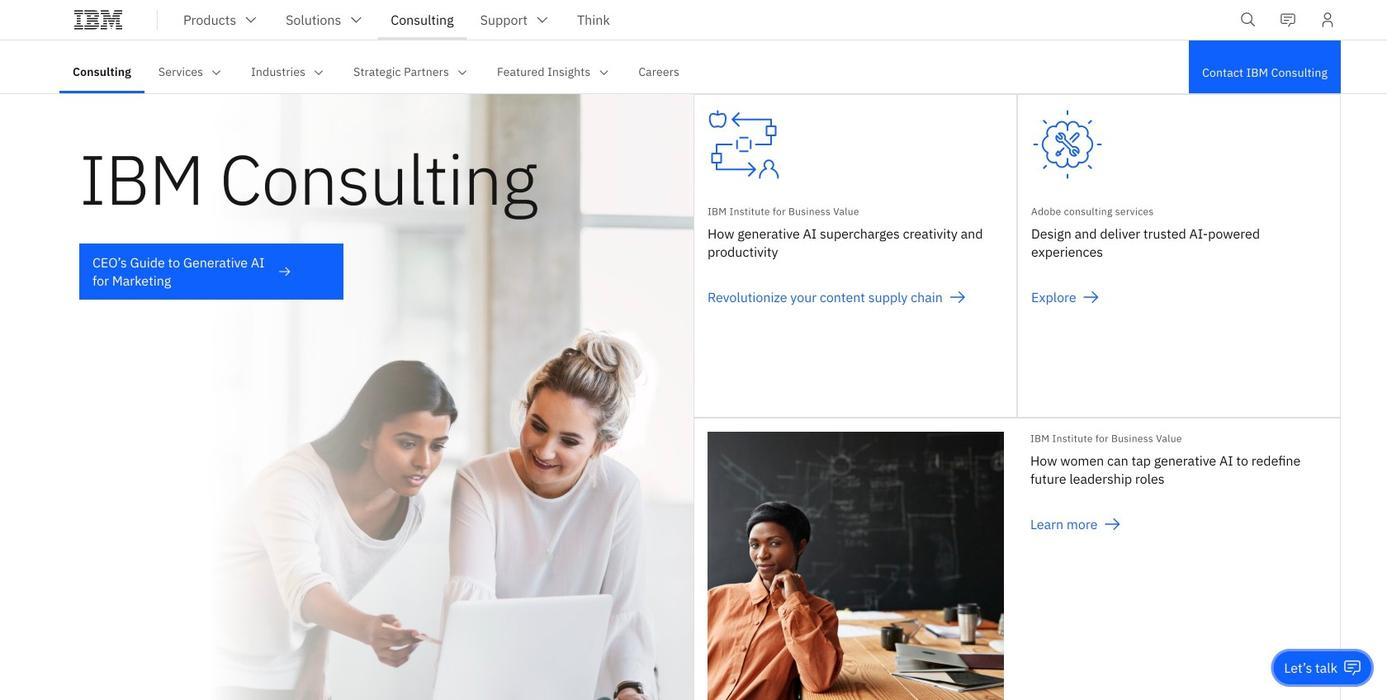 Task type: locate. For each thing, give the bounding box(es) containing it.
let's talk element
[[1285, 659, 1338, 677]]



Task type: vqa. For each thing, say whether or not it's contained in the screenshot.
"Let's talk" element
yes



